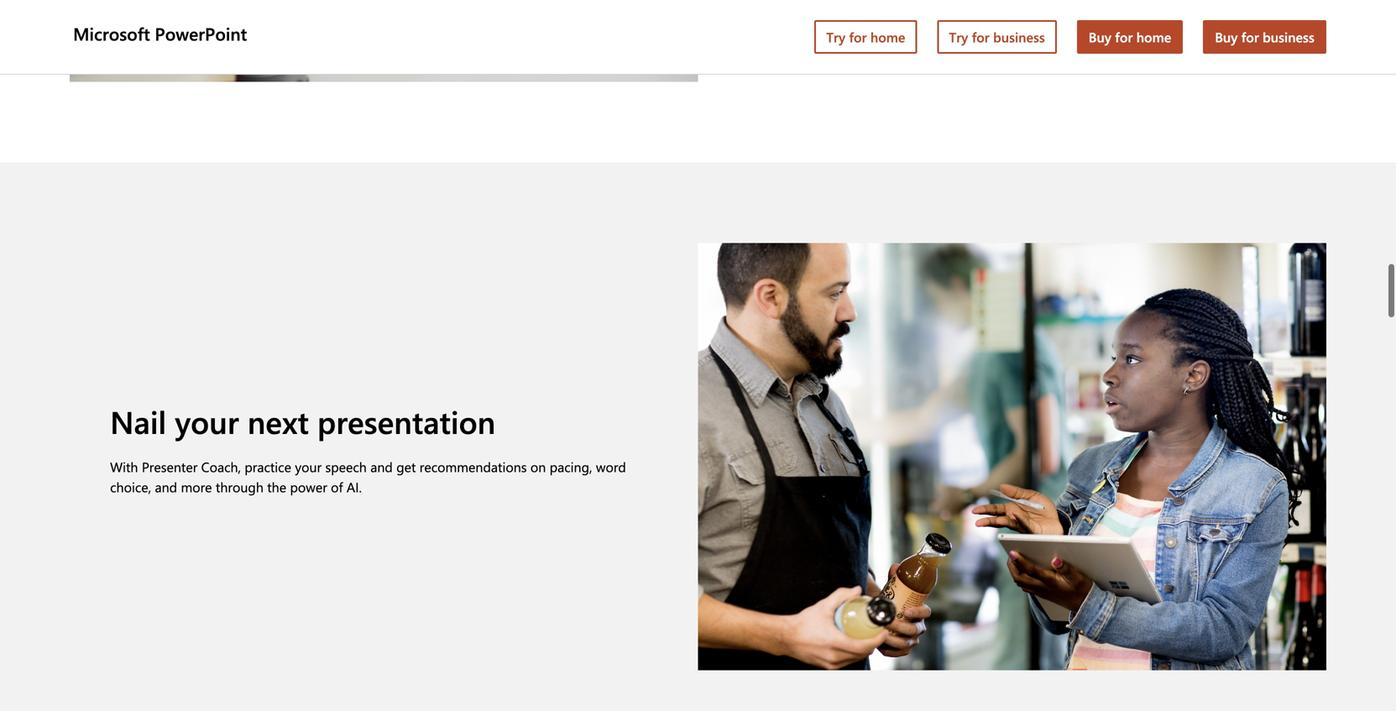Task type: vqa. For each thing, say whether or not it's contained in the screenshot.
microsoft is committed to providing its customers with software that has been tested for safety and security. although no system is completely secure, we use processes, technology, and several specially focused teams to investigate, fix, and learn from security issues to help us meet this goal and to provide guidance to customers on how to help protect their pcs.
no



Task type: locate. For each thing, give the bounding box(es) containing it.
home for try for home
[[871, 28, 906, 46]]

for
[[850, 28, 867, 46], [972, 28, 990, 46], [1116, 28, 1133, 46], [1242, 28, 1260, 46]]

0 vertical spatial your
[[175, 400, 239, 442]]

1 horizontal spatial home
[[1137, 28, 1172, 46]]

try for home link
[[815, 20, 918, 54]]

practice
[[245, 458, 291, 476]]

your
[[175, 400, 239, 442], [295, 458, 322, 476]]

the
[[267, 478, 286, 496]]

power
[[290, 478, 327, 496]]

try for try for business
[[949, 28, 969, 46]]

home
[[871, 28, 906, 46], [1137, 28, 1172, 46]]

1 horizontal spatial try
[[949, 28, 969, 46]]

microsoft
[[73, 22, 150, 45]]

ai.
[[347, 478, 362, 496]]

1 for from the left
[[850, 28, 867, 46]]

buy for home
[[1089, 28, 1172, 46]]

2 for from the left
[[972, 28, 990, 46]]

0 horizontal spatial business
[[994, 28, 1046, 46]]

and left the get at left bottom
[[371, 458, 393, 476]]

3 for from the left
[[1116, 28, 1133, 46]]

1 buy from the left
[[1089, 28, 1112, 46]]

nail your next presentation
[[110, 400, 496, 442]]

1 horizontal spatial buy
[[1216, 28, 1238, 46]]

1 horizontal spatial business
[[1263, 28, 1315, 46]]

and
[[371, 458, 393, 476], [155, 478, 177, 496]]

business for try for business
[[994, 28, 1046, 46]]

1 vertical spatial and
[[155, 478, 177, 496]]

0 horizontal spatial try
[[827, 28, 846, 46]]

4 for from the left
[[1242, 28, 1260, 46]]

2 business from the left
[[1263, 28, 1315, 46]]

2 try from the left
[[949, 28, 969, 46]]

1 vertical spatial your
[[295, 458, 322, 476]]

1 business from the left
[[994, 28, 1046, 46]]

buy for buy for business
[[1216, 28, 1238, 46]]

1 horizontal spatial your
[[295, 458, 322, 476]]

1 try from the left
[[827, 28, 846, 46]]

buy for business
[[1216, 28, 1315, 46]]

microsoft powerpoint
[[73, 22, 247, 45]]

for for try for business
[[972, 28, 990, 46]]

and down presenter
[[155, 478, 177, 496]]

2 home from the left
[[1137, 28, 1172, 46]]

2 buy from the left
[[1216, 28, 1238, 46]]

business
[[994, 28, 1046, 46], [1263, 28, 1315, 46]]

with presenter coach, practice your speech and get recommendations on pacing, word choice, and more through the power of ai.
[[110, 458, 626, 496]]

try
[[827, 28, 846, 46], [949, 28, 969, 46]]

0 vertical spatial and
[[371, 458, 393, 476]]

coach,
[[201, 458, 241, 476]]

buy
[[1089, 28, 1112, 46], [1216, 28, 1238, 46]]

your up coach,
[[175, 400, 239, 442]]

0 horizontal spatial home
[[871, 28, 906, 46]]

recommendations
[[420, 458, 527, 476]]

your up power
[[295, 458, 322, 476]]

of
[[331, 478, 343, 496]]

0 horizontal spatial buy
[[1089, 28, 1112, 46]]

1 home from the left
[[871, 28, 906, 46]]



Task type: describe. For each thing, give the bounding box(es) containing it.
mikala standing and talking to a vendor while holding a surface pro 6 in tablet mode image
[[698, 243, 1327, 671]]

presentation
[[318, 400, 496, 442]]

choice,
[[110, 478, 151, 496]]

home for buy for home
[[1137, 28, 1172, 46]]

more
[[181, 478, 212, 496]]

try for business link
[[938, 20, 1057, 54]]

for for try for home
[[850, 28, 867, 46]]

buy for home link
[[1077, 20, 1184, 54]]

for for buy for home
[[1116, 28, 1133, 46]]

try for home
[[827, 28, 906, 46]]

word
[[596, 458, 626, 476]]

try for try for home
[[827, 28, 846, 46]]

business for buy for business
[[1263, 28, 1315, 46]]

presenter
[[142, 458, 198, 476]]

with
[[110, 458, 138, 476]]

1 horizontal spatial and
[[371, 458, 393, 476]]

for for buy for business
[[1242, 28, 1260, 46]]

on
[[531, 458, 546, 476]]

nail
[[110, 400, 166, 442]]

mikala seated at a table writing with a stylus on a surface pro 6 in laptop mode image
[[70, 0, 698, 82]]

0 horizontal spatial and
[[155, 478, 177, 496]]

next
[[248, 400, 309, 442]]

pacing,
[[550, 458, 593, 476]]

try for business
[[949, 28, 1046, 46]]

through
[[216, 478, 264, 496]]

buy for buy for home
[[1089, 28, 1112, 46]]

your inside with presenter coach, practice your speech and get recommendations on pacing, word choice, and more through the power of ai.
[[295, 458, 322, 476]]

buy for business link
[[1204, 20, 1327, 54]]

microsoft powerpoint try and buy business and home links element
[[70, 0, 1337, 74]]

0 horizontal spatial your
[[175, 400, 239, 442]]

get
[[397, 458, 416, 476]]

powerpoint
[[155, 22, 247, 45]]

speech
[[325, 458, 367, 476]]



